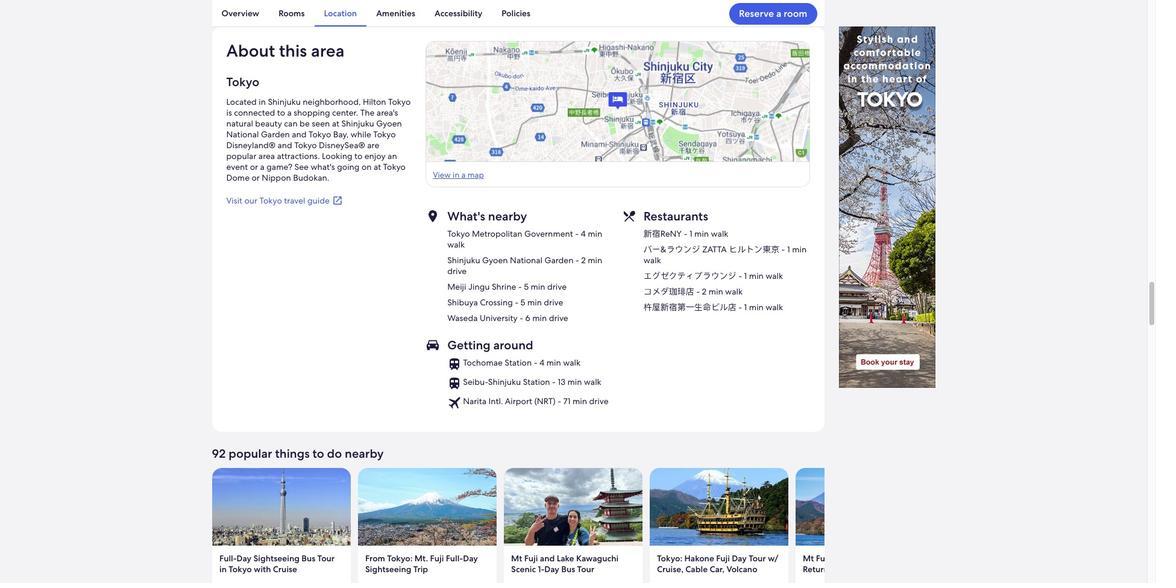 Task type: locate. For each thing, give the bounding box(es) containing it.
and inside mt fuji and lake kawaguchi scenic 1-day bus tour
[[540, 554, 555, 565]]

walk
[[711, 229, 729, 239], [447, 239, 465, 250], [644, 255, 661, 266], [766, 271, 783, 282], [725, 287, 743, 297], [766, 302, 783, 313], [563, 358, 581, 369], [584, 377, 602, 388]]

1 horizontal spatial 1-
[[880, 554, 887, 565]]

gyoen right the
[[376, 118, 402, 129]]

mt inside mt fuji and lake kawaguchi scenic 1-day bus tour
[[511, 554, 522, 565]]

list for what's nearby
[[447, 229, 614, 324]]

bus left kawaguchi
[[561, 565, 575, 576]]

2 full- from the left
[[446, 554, 463, 565]]

- down shrine
[[515, 297, 519, 308]]

1 right ヒルトン東京
[[787, 244, 790, 255]]

popular right 92
[[229, 446, 272, 462]]

waseda
[[447, 313, 478, 324]]

1 vertical spatial popular
[[229, 446, 272, 462]]

about this area
[[226, 40, 345, 62]]

5 down - 2 min drive
[[524, 282, 529, 293]]

1 horizontal spatial mt
[[803, 554, 814, 565]]

1 vertical spatial gyoen
[[482, 255, 508, 266]]

tokyo: inside the from tokyo: mt. fuji full-day sightseeing trip
[[387, 554, 412, 565]]

1 right 杵屋新宿第一生命ビル店
[[744, 302, 747, 313]]

0 vertical spatial gyoen
[[376, 118, 402, 129]]

full- right mt.
[[446, 554, 463, 565]]

area up "nippon"
[[259, 151, 275, 162]]

national inside "located in shinjuku neighborhood, hilton tokyo is connected to a shopping center. the area's natural beauty can be seen at shinjuku gyoen national garden and tokyo bay, while tokyo disneyland® and tokyo disneysea® are popular area attractions. looking to enjoy an event or a game? see what's going on at tokyo dome or nippon budokan."
[[226, 129, 259, 140]]

1 horizontal spatial bus
[[561, 565, 575, 576]]

national down - 4 min walk on the top of page
[[510, 255, 543, 266]]

previous activity image
[[205, 539, 219, 554]]

tokyo down area's
[[373, 129, 396, 140]]

tokyo right our
[[260, 195, 282, 206]]

0 vertical spatial station
[[505, 358, 532, 369]]

0 horizontal spatial tokyo:
[[387, 554, 412, 565]]

list containing tokyo metropolitan government
[[447, 229, 614, 324]]

4
[[581, 229, 586, 239], [540, 358, 545, 369]]

shinjuku up can
[[268, 97, 301, 107]]

3 fuji from the left
[[716, 554, 730, 565]]

hakone inside mt fuji and hakone 1-day tour return by bullet train
[[848, 554, 878, 565]]

tokyo up located
[[226, 74, 259, 90]]

sightseeing left trip
[[365, 565, 411, 576]]

min
[[588, 229, 602, 239], [695, 229, 709, 239], [792, 244, 807, 255], [588, 255, 602, 266], [749, 271, 764, 282], [531, 282, 545, 293], [709, 287, 723, 297], [527, 297, 542, 308], [749, 302, 764, 313], [532, 313, 547, 324], [547, 358, 561, 369], [568, 377, 582, 388], [573, 396, 587, 407]]

1 horizontal spatial hakone
[[848, 554, 878, 565]]

bus right cruise
[[301, 554, 315, 565]]

w/
[[768, 554, 778, 565]]

tour right the train
[[904, 554, 921, 565]]

station up the 'narita intl. airport (nrt) - 71 min drive'
[[523, 377, 550, 388]]

1 vertical spatial in
[[219, 565, 226, 576]]

from
[[365, 554, 385, 565]]

0 horizontal spatial hakone
[[684, 554, 714, 565]]

tour inside tokyo: hakone fuji day tour w/ cruise, cable car, volcano
[[749, 554, 766, 565]]

tokyo: left mt.
[[387, 554, 412, 565]]

0 vertical spatial nearby
[[488, 209, 527, 224]]

fuji left lake
[[524, 554, 538, 565]]

tokyo: hakone fuji day tour w/ cruise, cable car, volcano image
[[650, 469, 788, 547]]

accessibility
[[435, 8, 482, 19]]

0 horizontal spatial garden
[[261, 129, 290, 140]]

tochomae station - 4 min walk
[[463, 358, 581, 369]]

disneyland®
[[226, 140, 276, 151]]

and left lake
[[540, 554, 555, 565]]

tokyo: left cable at bottom right
[[657, 554, 682, 565]]

1 horizontal spatial a
[[287, 107, 292, 118]]

nearby up "tokyo metropolitan government"
[[488, 209, 527, 224]]

at right on
[[374, 162, 381, 173]]

min inside - 4 min walk
[[588, 229, 602, 239]]

while
[[351, 129, 371, 140]]

2 tokyo: from the left
[[657, 554, 682, 565]]

policies
[[502, 8, 531, 19]]

mt inside mt fuji and hakone 1-day tour return by bullet train
[[803, 554, 814, 565]]

- inside - 4 min walk
[[575, 229, 579, 239]]

0 vertical spatial at
[[332, 118, 339, 129]]

1 vertical spatial 2
[[702, 287, 707, 297]]

popular up dome
[[226, 151, 257, 162]]

2 fuji from the left
[[524, 554, 538, 565]]

at
[[332, 118, 339, 129], [374, 162, 381, 173]]

a left the be
[[287, 107, 292, 118]]

tour right cruise
[[317, 554, 334, 565]]

1-
[[880, 554, 887, 565], [538, 565, 544, 576]]

shinjuku up intl. on the left
[[488, 377, 521, 388]]

2 vertical spatial a
[[260, 162, 265, 173]]

an
[[388, 151, 397, 162]]

0 vertical spatial national
[[226, 129, 259, 140]]

full-
[[219, 554, 236, 565], [446, 554, 463, 565]]

drive
[[447, 266, 467, 277], [547, 282, 567, 293], [544, 297, 563, 308], [549, 313, 568, 324], [589, 396, 609, 407]]

1- inside mt fuji and lake kawaguchi scenic 1-day bus tour
[[538, 565, 544, 576]]

- left 13
[[552, 377, 556, 388]]

min inside - 2 min drive
[[588, 255, 602, 266]]

tokyo:
[[387, 554, 412, 565], [657, 554, 682, 565]]

full-day sightseeing bus tour in tokyo with cruise
[[219, 554, 334, 576]]

hakone right by
[[848, 554, 878, 565]]

area right this
[[311, 40, 345, 62]]

overview
[[222, 8, 259, 19]]

0 horizontal spatial area
[[259, 151, 275, 162]]

and down the next activity image
[[832, 554, 846, 565]]

hakone right cruise,
[[684, 554, 714, 565]]

1 vertical spatial area
[[259, 151, 275, 162]]

reserve a room button
[[729, 3, 817, 24]]

meiji jingu shrine - 5 min drive shibuya crossing - 5 min drive waseda university - 6 min drive
[[447, 282, 568, 324]]

mt left by
[[803, 554, 814, 565]]

1 tokyo: from the left
[[387, 554, 412, 565]]

narita intl. airport (nrt) - 71 min drive
[[463, 396, 609, 407]]

1 vertical spatial station
[[523, 377, 550, 388]]

reserve a room
[[739, 7, 808, 20]]

2 horizontal spatial to
[[354, 151, 362, 162]]

1 mt from the left
[[511, 554, 522, 565]]

tokyo: inside tokyo: hakone fuji day tour w/ cruise, cable car, volcano
[[657, 554, 682, 565]]

コメダ珈琲店
[[644, 287, 694, 297]]

0 horizontal spatial in
[[219, 565, 226, 576]]

university
[[480, 313, 518, 324]]

to
[[277, 107, 285, 118], [354, 151, 362, 162], [313, 446, 324, 462]]

mt left lake
[[511, 554, 522, 565]]

0 vertical spatial in
[[259, 97, 266, 107]]

tour right lake
[[577, 565, 594, 576]]

2 horizontal spatial a
[[776, 7, 782, 20]]

and inside mt fuji and hakone 1-day tour return by bullet train
[[832, 554, 846, 565]]

are
[[367, 140, 379, 151]]

neighborhood,
[[303, 97, 361, 107]]

tokyo down the what's on the left top
[[447, 229, 470, 239]]

shopping
[[294, 107, 330, 118]]

1 hakone from the left
[[684, 554, 714, 565]]

1 horizontal spatial full-
[[446, 554, 463, 565]]

1 horizontal spatial national
[[510, 255, 543, 266]]

lake
[[557, 554, 574, 565]]

day right mt.
[[463, 554, 478, 565]]

- left 6
[[520, 313, 523, 324]]

day right car,
[[732, 554, 747, 565]]

0 vertical spatial popular
[[226, 151, 257, 162]]

a left game?
[[260, 162, 265, 173]]

fuji inside mt fuji and lake kawaguchi scenic 1-day bus tour
[[524, 554, 538, 565]]

kawaguchi
[[576, 554, 618, 565]]

gyoen down metropolitan
[[482, 255, 508, 266]]

4 inside list item
[[540, 358, 545, 369]]

day right the train
[[887, 554, 902, 565]]

in
[[259, 97, 266, 107], [219, 565, 226, 576]]

a left room
[[776, 7, 782, 20]]

0 horizontal spatial mt
[[511, 554, 522, 565]]

garden down connected
[[261, 129, 290, 140]]

and up game?
[[278, 140, 292, 151]]

from tokyo: mt. fuji full-day sightseeing trip
[[365, 554, 478, 576]]

what's nearby
[[447, 209, 527, 224]]

1 horizontal spatial gyoen
[[482, 255, 508, 266]]

0 vertical spatial area
[[311, 40, 345, 62]]

location
[[324, 8, 357, 19]]

4 out of 10 element
[[796, 0, 983, 12]]

-
[[575, 229, 579, 239], [684, 229, 688, 239], [782, 244, 785, 255], [576, 255, 579, 266], [739, 271, 742, 282], [518, 282, 522, 293], [696, 287, 700, 297], [515, 297, 519, 308], [739, 302, 742, 313], [520, 313, 523, 324], [534, 358, 538, 369], [552, 377, 556, 388], [558, 396, 561, 407]]

station down around
[[505, 358, 532, 369]]

to left enjoy on the top of the page
[[354, 151, 362, 162]]

fuji right mt.
[[430, 554, 444, 565]]

1 vertical spatial garden
[[545, 255, 574, 266]]

1 horizontal spatial garden
[[545, 255, 574, 266]]

next activity image
[[817, 539, 832, 554]]

0 horizontal spatial 2
[[581, 255, 586, 266]]

- up 杵屋新宿第一生命ビル店
[[696, 287, 700, 297]]

return
[[803, 565, 829, 576]]

1 horizontal spatial to
[[313, 446, 324, 462]]

gyoen inside list
[[482, 255, 508, 266]]

0 horizontal spatial full-
[[219, 554, 236, 565]]

to left the be
[[277, 107, 285, 118]]

natural
[[226, 118, 253, 129]]

at right seen
[[332, 118, 339, 129]]

shinjuku inside list item
[[488, 377, 521, 388]]

crossing
[[480, 297, 513, 308]]

4 up seibu-shinjuku station - 13 min walk
[[540, 358, 545, 369]]

area
[[311, 40, 345, 62], [259, 151, 275, 162]]

a
[[776, 7, 782, 20], [287, 107, 292, 118], [260, 162, 265, 173]]

1 vertical spatial at
[[374, 162, 381, 173]]

92 popular things to do nearby
[[212, 446, 384, 462]]

list containing 新宿reny - 1 min walk
[[644, 229, 810, 313]]

92
[[212, 446, 226, 462]]

around
[[493, 338, 533, 353]]

location link
[[314, 0, 367, 27]]

0 horizontal spatial nearby
[[345, 446, 384, 462]]

0 horizontal spatial bus
[[301, 554, 315, 565]]

restaurants 新宿reny - 1 min walk バー&ラウンジ zatta ヒルトン東京 - 1 min walk エグゼクティブラウンジ - 1 min walk コメダ珈琲店 - 2 min walk 杵屋新宿第一生命ビル店 - 1 min walk
[[644, 209, 807, 313]]

- right 杵屋新宿第一生命ビル店
[[739, 302, 742, 313]]

0 horizontal spatial gyoen
[[376, 118, 402, 129]]

in right located
[[259, 97, 266, 107]]

day left with
[[236, 554, 251, 565]]

bullet
[[842, 565, 865, 576]]

0 horizontal spatial at
[[332, 118, 339, 129]]

or
[[250, 162, 258, 173], [252, 173, 260, 183]]

can
[[284, 118, 298, 129]]

see
[[294, 162, 309, 173]]

1 full- from the left
[[219, 554, 236, 565]]

located
[[226, 97, 257, 107]]

national down connected
[[226, 129, 259, 140]]

sightseeing inside full-day sightseeing bus tour in tokyo with cruise
[[253, 554, 299, 565]]

- down - 4 min walk on the top of page
[[576, 255, 579, 266]]

1- inside mt fuji and hakone 1-day tour return by bullet train
[[880, 554, 887, 565]]

1- right scenic
[[538, 565, 544, 576]]

dome
[[226, 173, 250, 183]]

4 fuji from the left
[[816, 554, 830, 565]]

- left 71
[[558, 396, 561, 407]]

list
[[212, 0, 824, 27], [447, 229, 614, 324], [644, 229, 810, 313], [447, 358, 609, 411]]

nearby right do
[[345, 446, 384, 462]]

0 vertical spatial 4
[[581, 229, 586, 239]]

0 horizontal spatial national
[[226, 129, 259, 140]]

0 vertical spatial garden
[[261, 129, 290, 140]]

4 right government on the top left of page
[[581, 229, 586, 239]]

1 horizontal spatial 2
[[702, 287, 707, 297]]

tokyo: hakone fuji day tour w/ cruise, cable car, volcano
[[657, 554, 778, 576]]

tokyo left with
[[228, 565, 252, 576]]

fuji down the next activity image
[[816, 554, 830, 565]]

day right scenic
[[544, 565, 559, 576]]

national
[[226, 129, 259, 140], [510, 255, 543, 266]]

garden down government on the top left of page
[[545, 255, 574, 266]]

shrine
[[492, 282, 516, 293]]

1 fuji from the left
[[430, 554, 444, 565]]

to left do
[[313, 446, 324, 462]]

in inside full-day sightseeing bus tour in tokyo with cruise
[[219, 565, 226, 576]]

looking
[[322, 151, 352, 162]]

- right government on the top left of page
[[575, 229, 579, 239]]

hilton
[[363, 97, 386, 107]]

garden inside "located in shinjuku neighborhood, hilton tokyo is connected to a shopping center. the area's natural beauty can be seen at shinjuku gyoen national garden and tokyo bay, while tokyo disneyland® and tokyo disneysea® are popular area attractions. looking to enjoy an event or a game? see what's going on at tokyo dome or nippon budokan."
[[261, 129, 290, 140]]

full- inside the from tokyo: mt. fuji full-day sightseeing trip
[[446, 554, 463, 565]]

1 down ヒルトン東京
[[744, 271, 747, 282]]

2 hakone from the left
[[848, 554, 878, 565]]

drive inside narita intl. airport (nrt) - 71 min drive list item
[[589, 396, 609, 407]]

amenities link
[[367, 0, 425, 27]]

hakone inside tokyo: hakone fuji day tour w/ cruise, cable car, volcano
[[684, 554, 714, 565]]

2 mt from the left
[[803, 554, 814, 565]]

エグゼクティブラウンジ
[[644, 271, 737, 282]]

5 right crossing
[[521, 297, 525, 308]]

1 horizontal spatial tokyo:
[[657, 554, 682, 565]]

amenities
[[376, 8, 415, 19]]

1 vertical spatial 4
[[540, 358, 545, 369]]

sightseeing
[[253, 554, 299, 565], [365, 565, 411, 576]]

and up attractions.
[[292, 129, 307, 140]]

0 horizontal spatial 4
[[540, 358, 545, 369]]

shinjuku up are
[[341, 118, 374, 129]]

fuji
[[430, 554, 444, 565], [524, 554, 538, 565], [716, 554, 730, 565], [816, 554, 830, 565]]

a inside "button"
[[776, 7, 782, 20]]

in down previous activity icon
[[219, 565, 226, 576]]

train
[[867, 565, 886, 576]]

1 horizontal spatial at
[[374, 162, 381, 173]]

walk inside - 4 min walk
[[447, 239, 465, 250]]

game?
[[267, 162, 292, 173]]

in inside "located in shinjuku neighborhood, hilton tokyo is connected to a shopping center. the area's natural beauty can be seen at shinjuku gyoen national garden and tokyo bay, while tokyo disneyland® and tokyo disneysea® are popular area attractions. looking to enjoy an event or a game? see what's going on at tokyo dome or nippon budokan."
[[259, 97, 266, 107]]

bay,
[[333, 129, 349, 140]]

tour left the w/
[[749, 554, 766, 565]]

tokyo right hilton
[[388, 97, 411, 107]]

1 vertical spatial nearby
[[345, 446, 384, 462]]

airport
[[505, 396, 532, 407]]

mt for mt fuji and lake kawaguchi scenic 1-day bus tour
[[511, 554, 522, 565]]

0 horizontal spatial 1-
[[538, 565, 544, 576]]

1 horizontal spatial in
[[259, 97, 266, 107]]

tour
[[317, 554, 334, 565], [749, 554, 766, 565], [904, 554, 921, 565], [577, 565, 594, 576]]

0 horizontal spatial sightseeing
[[253, 554, 299, 565]]

this
[[279, 40, 307, 62]]

0 vertical spatial to
[[277, 107, 285, 118]]

zatta
[[702, 244, 727, 255]]

full- down previous activity icon
[[219, 554, 236, 565]]

volcano
[[726, 565, 757, 576]]

tochomae station - 4 min walk list item
[[447, 358, 609, 372]]

1- right bullet
[[880, 554, 887, 565]]

0 vertical spatial a
[[776, 7, 782, 20]]

gyoen inside "located in shinjuku neighborhood, hilton tokyo is connected to a shopping center. the area's natural beauty can be seen at shinjuku gyoen national garden and tokyo bay, while tokyo disneyland® and tokyo disneysea® are popular area attractions. looking to enjoy an event or a game? see what's going on at tokyo dome or nippon budokan."
[[376, 118, 402, 129]]

1 horizontal spatial 4
[[581, 229, 586, 239]]

sightseeing down full-day sightseeing bus tour in tokyo with cruise image
[[253, 554, 299, 565]]

tochomae
[[463, 358, 503, 369]]

0 vertical spatial 2
[[581, 255, 586, 266]]

full-day sightseeing bus tour in tokyo with cruise image
[[212, 469, 351, 547]]

1 horizontal spatial sightseeing
[[365, 565, 411, 576]]

fuji inside the from tokyo: mt. fuji full-day sightseeing trip
[[430, 554, 444, 565]]

tokyo left bay,
[[309, 129, 331, 140]]

accessibility link
[[425, 0, 492, 27]]

fuji right cable at bottom right
[[716, 554, 730, 565]]

list containing tochomae station - 4 min walk
[[447, 358, 609, 411]]

our
[[244, 195, 257, 206]]



Task type: describe. For each thing, give the bounding box(es) containing it.
day inside tokyo: hakone fuji day tour w/ cruise, cable car, volcano
[[732, 554, 747, 565]]

disneysea®
[[319, 140, 365, 151]]

tokyo inside full-day sightseeing bus tour in tokyo with cruise
[[228, 565, 252, 576]]

seibu-shinjuku station - 13 min walk list item
[[447, 377, 609, 391]]

opens in a new window image
[[332, 195, 343, 206]]

restaurants
[[644, 209, 708, 224]]

fuji inside mt fuji and hakone 1-day tour return by bullet train
[[816, 554, 830, 565]]

scenic
[[511, 565, 536, 576]]

attractions.
[[277, 151, 320, 162]]

(nrt)
[[534, 396, 556, 407]]

intl.
[[489, 396, 503, 407]]

4 inside - 4 min walk
[[581, 229, 586, 239]]

room
[[784, 7, 808, 20]]

list for getting around
[[447, 358, 609, 411]]

what's
[[447, 209, 485, 224]]

policies link
[[492, 0, 540, 27]]

tokyo inside list
[[447, 229, 470, 239]]

area inside "located in shinjuku neighborhood, hilton tokyo is connected to a shopping center. the area's natural beauty can be seen at shinjuku gyoen national garden and tokyo bay, while tokyo disneyland® and tokyo disneysea® are popular area attractions. looking to enjoy an event or a game? see what's going on at tokyo dome or nippon budokan."
[[259, 151, 275, 162]]

car,
[[710, 565, 724, 576]]

metropolitan
[[472, 229, 522, 239]]

what's
[[311, 162, 335, 173]]

day inside mt fuji and lake kawaguchi scenic 1-day bus tour
[[544, 565, 559, 576]]

on
[[362, 162, 372, 173]]

mt fuji and hakone 1-day tour return by bullet train
[[803, 554, 921, 576]]

sightseeing inside the from tokyo: mt. fuji full-day sightseeing trip
[[365, 565, 411, 576]]

1 vertical spatial a
[[287, 107, 292, 118]]

- down ヒルトン東京
[[739, 271, 742, 282]]

- 4 min walk
[[447, 229, 602, 250]]

tokyo right on
[[383, 162, 406, 173]]

by
[[831, 565, 840, 576]]

2 inside restaurants 新宿reny - 1 min walk バー&ラウンジ zatta ヒルトン東京 - 1 min walk エグゼクティブラウンジ - 1 min walk コメダ珈琲店 - 2 min walk 杵屋新宿第一生命ビル店 - 1 min walk
[[702, 287, 707, 297]]

seibu-
[[463, 377, 488, 388]]

- right ヒルトン東京
[[782, 244, 785, 255]]

about
[[226, 40, 275, 62]]

seen
[[312, 118, 330, 129]]

tour inside full-day sightseeing bus tour in tokyo with cruise
[[317, 554, 334, 565]]

bus inside full-day sightseeing bus tour in tokyo with cruise
[[301, 554, 315, 565]]

things
[[275, 446, 310, 462]]

center.
[[332, 107, 358, 118]]

list for restaurants
[[644, 229, 810, 313]]

drive inside - 2 min drive
[[447, 266, 467, 277]]

rooms
[[279, 8, 305, 19]]

0 horizontal spatial to
[[277, 107, 285, 118]]

新宿reny
[[644, 229, 682, 239]]

narita
[[463, 396, 487, 407]]

going
[[337, 162, 360, 173]]

tour inside mt fuji and hakone 1-day tour return by bullet train
[[904, 554, 921, 565]]

list containing overview
[[212, 0, 824, 27]]

with
[[254, 565, 271, 576]]

tour inside mt fuji and lake kawaguchi scenic 1-day bus tour
[[577, 565, 594, 576]]

6
[[525, 313, 530, 324]]

visit our tokyo travel guide
[[226, 195, 330, 206]]

day inside full-day sightseeing bus tour in tokyo with cruise
[[236, 554, 251, 565]]

0 horizontal spatial a
[[260, 162, 265, 173]]

cruise,
[[657, 565, 683, 576]]

jingu
[[468, 282, 490, 293]]

tokyo down the be
[[294, 140, 317, 151]]

getting
[[447, 338, 491, 353]]

- right shrine
[[518, 282, 522, 293]]

shinjuku gyoen national garden
[[447, 255, 574, 266]]

from tokyo: mt. fuji full-day sightseeing trip image
[[358, 469, 496, 547]]

1 vertical spatial to
[[354, 151, 362, 162]]

government
[[525, 229, 573, 239]]

beauty
[[255, 118, 282, 129]]

mt fuji and lake kawaguchi scenic 1-day bus tour image
[[504, 469, 642, 547]]

mt fuji and hakone 1-day tour return by bullet train image
[[796, 469, 934, 547]]

popular inside "located in shinjuku neighborhood, hilton tokyo is connected to a shopping center. the area's natural beauty can be seen at shinjuku gyoen national garden and tokyo bay, while tokyo disneyland® and tokyo disneysea® are popular area attractions. looking to enjoy an event or a game? see what's going on at tokyo dome or nippon budokan."
[[226, 151, 257, 162]]

meiji
[[447, 282, 466, 293]]

mt for mt fuji and hakone 1-day tour return by bullet train
[[803, 554, 814, 565]]

travel
[[284, 195, 305, 206]]

shinjuku up meiji
[[447, 255, 480, 266]]

full- inside full-day sightseeing bus tour in tokyo with cruise
[[219, 554, 236, 565]]

event
[[226, 162, 248, 173]]

connected
[[234, 107, 275, 118]]

- inside - 2 min drive
[[576, 255, 579, 266]]

enjoy
[[365, 151, 386, 162]]

day inside the from tokyo: mt. fuji full-day sightseeing trip
[[463, 554, 478, 565]]

do
[[327, 446, 342, 462]]

2 vertical spatial to
[[313, 446, 324, 462]]

shibuya
[[447, 297, 478, 308]]

mt.
[[414, 554, 428, 565]]

バー&ラウンジ
[[644, 244, 700, 255]]

- down restaurants
[[684, 229, 688, 239]]

or right 'event'
[[250, 162, 258, 173]]

located in shinjuku neighborhood, hilton tokyo is connected to a shopping center. the area's natural beauty can be seen at shinjuku gyoen national garden and tokyo bay, while tokyo disneyland® and tokyo disneysea® are popular area attractions. looking to enjoy an event or a game? see what's going on at tokyo dome or nippon budokan.
[[226, 97, 411, 183]]

1 vertical spatial 5
[[521, 297, 525, 308]]

visit our tokyo travel guide link
[[226, 195, 411, 206]]

guide
[[307, 195, 330, 206]]

narita intl. airport (nrt) - 71 min drive list item
[[447, 396, 609, 411]]

be
[[300, 118, 310, 129]]

seibu-shinjuku station - 13 min walk
[[463, 377, 602, 388]]

- up seibu-shinjuku station - 13 min walk
[[534, 358, 538, 369]]

or right dome
[[252, 173, 260, 183]]

1 horizontal spatial nearby
[[488, 209, 527, 224]]

tokyo metropolitan government
[[447, 229, 573, 239]]

visit
[[226, 195, 242, 206]]

fuji inside tokyo: hakone fuji day tour w/ cruise, cable car, volcano
[[716, 554, 730, 565]]

cable
[[685, 565, 708, 576]]

is
[[226, 107, 232, 118]]

cruise
[[273, 565, 297, 576]]

1 vertical spatial national
[[510, 255, 543, 266]]

2 inside - 2 min drive
[[581, 255, 586, 266]]

garden inside list
[[545, 255, 574, 266]]

getting around
[[447, 338, 533, 353]]

ヒルトン東京
[[729, 244, 780, 255]]

nippon
[[262, 173, 291, 183]]

day inside mt fuji and hakone 1-day tour return by bullet train
[[887, 554, 902, 565]]

- 2 min drive
[[447, 255, 602, 277]]

bus inside mt fuji and lake kawaguchi scenic 1-day bus tour
[[561, 565, 575, 576]]

1 out of 10 element
[[212, 0, 399, 12]]

trip
[[413, 565, 428, 576]]

杵屋新宿第一生命ビル店
[[644, 302, 737, 313]]

1 down restaurants
[[690, 229, 693, 239]]

the
[[360, 107, 375, 118]]

mt fuji and lake kawaguchi scenic 1-day bus tour
[[511, 554, 618, 576]]

area's
[[377, 107, 398, 118]]

rooms link
[[269, 0, 314, 27]]

1 horizontal spatial area
[[311, 40, 345, 62]]

0 vertical spatial 5
[[524, 282, 529, 293]]

overview link
[[212, 0, 269, 27]]



Task type: vqa. For each thing, say whether or not it's contained in the screenshot.
to to the middle
yes



